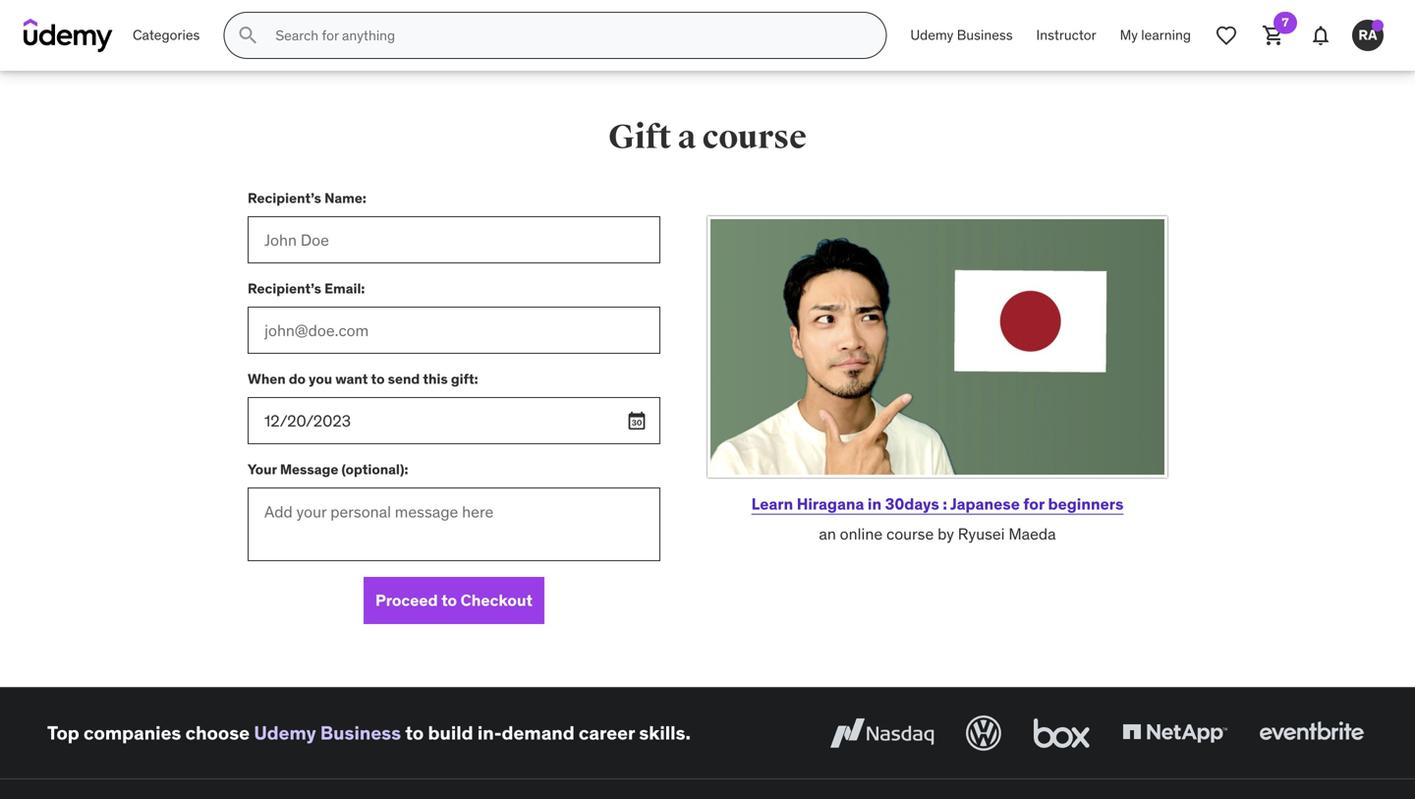 Task type: describe. For each thing, give the bounding box(es) containing it.
0 vertical spatial course
[[702, 117, 807, 158]]

do
[[289, 370, 306, 388]]

instructor link
[[1025, 12, 1108, 59]]

0 horizontal spatial business
[[320, 721, 401, 745]]

nasdaq image
[[826, 712, 939, 755]]

0 vertical spatial to
[[371, 370, 385, 388]]

categories button
[[121, 12, 212, 59]]

learn
[[752, 494, 793, 514]]

by
[[938, 524, 954, 544]]

when
[[248, 370, 286, 388]]

shopping cart with 7 items image
[[1262, 24, 1286, 47]]

netapp image
[[1119, 712, 1232, 755]]

volkswagen image
[[962, 712, 1006, 755]]

recipient's for recipient's email:
[[248, 280, 321, 297]]

proceed to checkout
[[376, 590, 533, 610]]

1 horizontal spatial udemy business link
[[899, 12, 1025, 59]]

gift
[[609, 117, 672, 158]]

ra link
[[1345, 12, 1392, 59]]

learn hiragana in 30days : japanese for beginners an online course by ryusei maeda
[[752, 494, 1124, 544]]

learn hiragana in 30days : japanese for beginners link
[[752, 494, 1124, 514]]

you
[[309, 370, 332, 388]]

online
[[840, 524, 883, 544]]

wishlist image
[[1215, 24, 1239, 47]]

send
[[388, 370, 420, 388]]

proceed to checkout button
[[364, 577, 545, 624]]

top
[[47, 721, 79, 745]]

gift:
[[451, 370, 478, 388]]

career
[[579, 721, 635, 745]]

0 vertical spatial udemy
[[911, 26, 954, 44]]

build
[[428, 721, 473, 745]]

email:
[[325, 280, 365, 297]]

1 horizontal spatial business
[[957, 26, 1013, 44]]

Recipient's Email: email field
[[248, 307, 661, 354]]

udemy business
[[911, 26, 1013, 44]]

proceed
[[376, 590, 438, 610]]

(optional):
[[342, 461, 408, 478]]

0 horizontal spatial udemy business link
[[254, 721, 401, 745]]

demand
[[502, 721, 575, 745]]



Task type: locate. For each thing, give the bounding box(es) containing it.
course inside the learn hiragana in 30days : japanese for beginners an online course by ryusei maeda
[[887, 524, 934, 544]]

notifications image
[[1309, 24, 1333, 47]]

1 vertical spatial recipient's
[[248, 280, 321, 297]]

to left 'build' in the left of the page
[[405, 721, 424, 745]]

0 vertical spatial udemy business link
[[899, 12, 1025, 59]]

Search for anything text field
[[272, 19, 862, 52]]

recipient's email:
[[248, 280, 365, 297]]

1 vertical spatial course
[[887, 524, 934, 544]]

course down 30days
[[887, 524, 934, 544]]

0 vertical spatial recipient's
[[248, 189, 321, 207]]

1 horizontal spatial course
[[887, 524, 934, 544]]

7 link
[[1250, 12, 1298, 59]]

a
[[678, 117, 696, 158]]

recipient's for recipient's name:
[[248, 189, 321, 207]]

2 vertical spatial to
[[405, 721, 424, 745]]

submit search image
[[236, 24, 260, 47]]

my learning
[[1120, 26, 1191, 44]]

when do you want to send this gift:
[[248, 370, 478, 388]]

udemy business link
[[899, 12, 1025, 59], [254, 721, 401, 745]]

business left 'build' in the left of the page
[[320, 721, 401, 745]]

name:
[[325, 189, 367, 207]]

30days
[[885, 494, 940, 514]]

your
[[248, 461, 277, 478]]

Your Message (optional): text field
[[248, 488, 661, 561]]

top companies choose udemy business to build in-demand career skills.
[[47, 721, 691, 745]]

recipient's
[[248, 189, 321, 207], [248, 280, 321, 297]]

0 horizontal spatial udemy
[[254, 721, 316, 745]]

box image
[[1029, 712, 1095, 755]]

1 vertical spatial business
[[320, 721, 401, 745]]

When do you want to send this gift: text field
[[248, 397, 661, 444]]

skills.
[[639, 721, 691, 745]]

0 horizontal spatial course
[[702, 117, 807, 158]]

hiragana
[[797, 494, 864, 514]]

ra
[[1359, 26, 1378, 44]]

your message (optional):
[[248, 461, 408, 478]]

udemy
[[911, 26, 954, 44], [254, 721, 316, 745]]

1 recipient's from the top
[[248, 189, 321, 207]]

to
[[371, 370, 385, 388], [442, 590, 457, 610], [405, 721, 424, 745]]

checkout
[[461, 590, 533, 610]]

0 vertical spatial business
[[957, 26, 1013, 44]]

0 horizontal spatial to
[[371, 370, 385, 388]]

course
[[702, 117, 807, 158], [887, 524, 934, 544]]

to left send at top
[[371, 370, 385, 388]]

my learning link
[[1108, 12, 1203, 59]]

eventbrite image
[[1255, 712, 1368, 755]]

7
[[1282, 15, 1289, 30]]

business
[[957, 26, 1013, 44], [320, 721, 401, 745]]

for
[[1024, 494, 1045, 514]]

maeda
[[1009, 524, 1056, 544]]

1 horizontal spatial udemy
[[911, 26, 954, 44]]

choose
[[185, 721, 250, 745]]

:
[[943, 494, 948, 514]]

japanese
[[951, 494, 1020, 514]]

in
[[868, 494, 882, 514]]

recipient's left email:
[[248, 280, 321, 297]]

want
[[335, 370, 368, 388]]

my
[[1120, 26, 1138, 44]]

2 horizontal spatial to
[[442, 590, 457, 610]]

instructor
[[1037, 26, 1097, 44]]

recipient's left "name:"
[[248, 189, 321, 207]]

business left instructor
[[957, 26, 1013, 44]]

ryusei
[[958, 524, 1005, 544]]

learning
[[1142, 26, 1191, 44]]

1 vertical spatial to
[[442, 590, 457, 610]]

to inside proceed to checkout button
[[442, 590, 457, 610]]

gift a course
[[609, 117, 807, 158]]

message
[[280, 461, 338, 478]]

to right proceed
[[442, 590, 457, 610]]

recipient's name:
[[248, 189, 367, 207]]

an
[[819, 524, 836, 544]]

course right "a"
[[702, 117, 807, 158]]

2 recipient's from the top
[[248, 280, 321, 297]]

1 vertical spatial udemy
[[254, 721, 316, 745]]

this
[[423, 370, 448, 388]]

Recipient's Name: text field
[[248, 216, 661, 263]]

you have alerts image
[[1372, 20, 1384, 31]]

in-
[[478, 721, 502, 745]]

companies
[[84, 721, 181, 745]]

1 vertical spatial udemy business link
[[254, 721, 401, 745]]

udemy image
[[24, 19, 113, 52]]

1 horizontal spatial to
[[405, 721, 424, 745]]

categories
[[133, 26, 200, 44]]

beginners
[[1048, 494, 1124, 514]]



Task type: vqa. For each thing, say whether or not it's contained in the screenshot.
middle Microsoft
no



